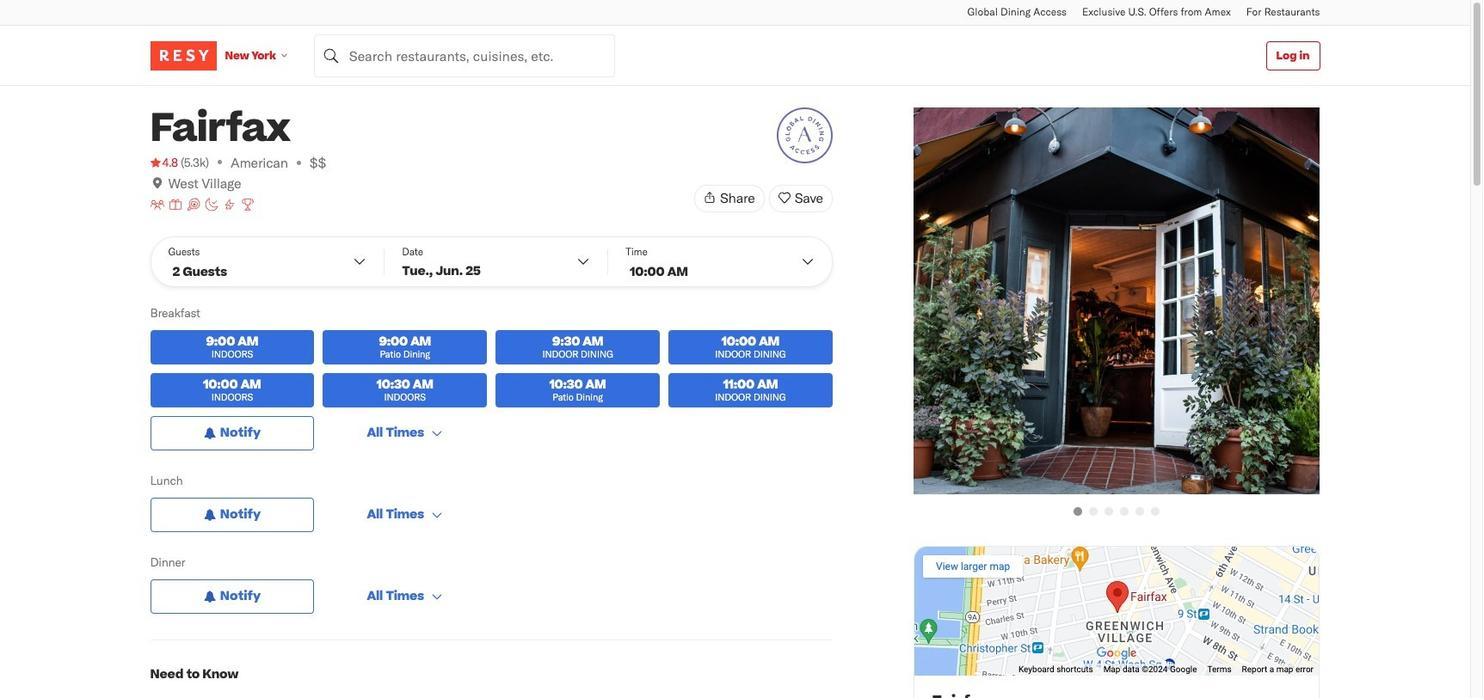 Task type: describe. For each thing, give the bounding box(es) containing it.
4.8 out of 5 stars image
[[150, 154, 178, 171]]

Search restaurants, cuisines, etc. text field
[[314, 34, 615, 77]]



Task type: locate. For each thing, give the bounding box(es) containing it.
None field
[[314, 34, 615, 77]]



Task type: vqa. For each thing, say whether or not it's contained in the screenshot.
4.7 out of 5 stars icon
no



